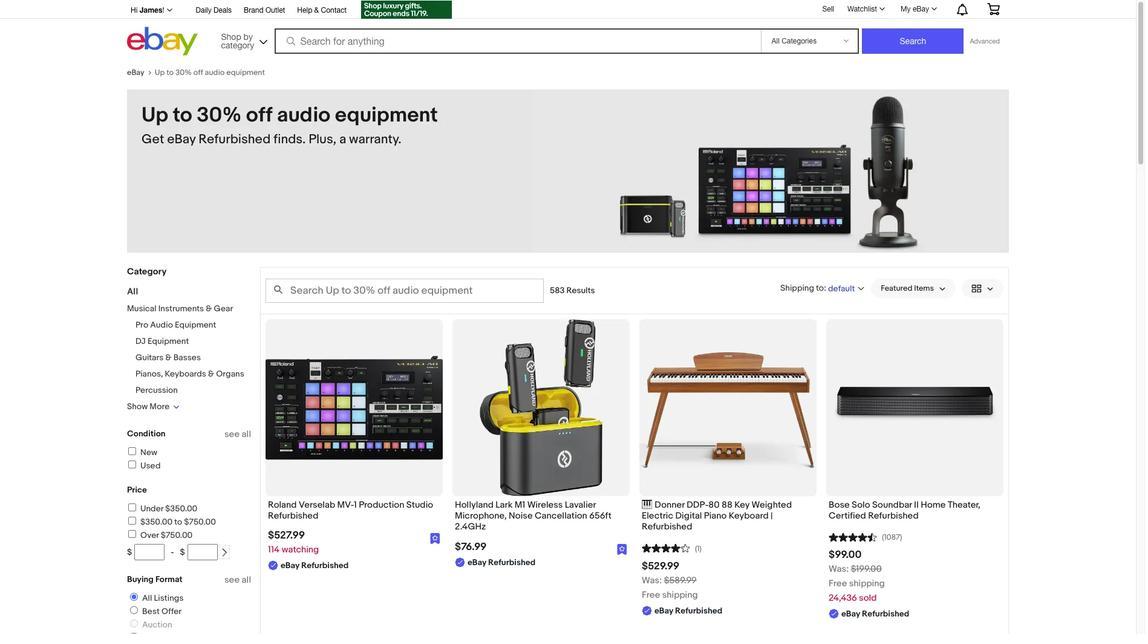 Task type: locate. For each thing, give the bounding box(es) containing it.
to for $350.00 to $750.00
[[175, 518, 182, 528]]

1
[[354, 500, 357, 512]]

1 horizontal spatial audio
[[277, 103, 331, 128]]

all
[[127, 286, 138, 298], [142, 594, 152, 604]]

under
[[140, 504, 163, 515]]

$ down the over $750.00 option
[[127, 548, 132, 558]]

brand outlet link
[[244, 4, 285, 18]]

to inside the shipping to : default
[[817, 283, 824, 293]]

was: inside the $99.00 was: $199.00 free shipping 24,436 sold
[[829, 564, 849, 576]]

contact
[[321, 6, 347, 15]]

equipment down category
[[226, 68, 265, 77]]

1 all from the top
[[242, 429, 251, 441]]

1 vertical spatial all
[[242, 575, 251, 587]]

1 vertical spatial audio
[[277, 103, 331, 128]]

0 horizontal spatial 30%
[[175, 68, 192, 77]]

category
[[127, 266, 167, 278]]

shipping down '$589.99'
[[663, 590, 698, 601]]

show more button
[[127, 402, 180, 412]]

$350.00 to $750.00 link
[[127, 518, 216, 528]]

$529.99 was: $589.99 free shipping
[[642, 561, 698, 601]]

4.5 out of 5 stars image
[[829, 532, 878, 543]]

new
[[140, 448, 157, 458]]

&
[[315, 6, 319, 15], [206, 304, 212, 314], [166, 353, 172, 363], [208, 369, 214, 380]]

hollyland
[[455, 500, 494, 512]]

$350.00 to $750.00
[[140, 518, 216, 528]]

1 vertical spatial equipment
[[335, 103, 438, 128]]

to for up to 30% off audio equipment get ebay refurbished finds. plus, a warranty.
[[173, 103, 192, 128]]

1 horizontal spatial $
[[180, 548, 185, 558]]

was: down $99.00
[[829, 564, 849, 576]]

solo
[[852, 500, 871, 512]]

refurbished up (1087)
[[869, 511, 919, 523]]

1 see all from the top
[[225, 429, 251, 441]]

1 horizontal spatial 30%
[[197, 103, 242, 128]]

2 all from the top
[[242, 575, 251, 587]]

ebay inside up to 30% off audio equipment get ebay refurbished finds. plus, a warranty.
[[167, 132, 196, 148]]

hollyland lark m1 wireless lavalier microphone, noise cancellation 656ft 2.4ghz image
[[480, 320, 603, 497]]

0 vertical spatial see
[[225, 429, 240, 441]]

[object undefined] image
[[431, 534, 441, 545], [618, 544, 628, 556]]

audio down category
[[205, 68, 225, 77]]

0 vertical spatial equipment
[[226, 68, 265, 77]]

shipping
[[850, 579, 885, 590], [663, 590, 698, 601]]

under $350.00
[[140, 504, 198, 515]]

[object undefined] image
[[431, 533, 441, 545], [618, 545, 628, 556]]

& inside account navigation
[[315, 6, 319, 15]]

2 $ from the left
[[180, 548, 185, 558]]

[object undefined] image left 4 out of 5 stars image
[[618, 544, 628, 556]]

[object undefined] image left $76.99
[[431, 534, 441, 545]]

0 vertical spatial all
[[242, 429, 251, 441]]

to down up to 30% off audio equipment
[[173, 103, 192, 128]]

1 vertical spatial equipment
[[148, 337, 189, 347]]

& left organs
[[208, 369, 214, 380]]

1 vertical spatial 30%
[[197, 103, 242, 128]]

under $350.00 link
[[127, 504, 198, 515]]

0 horizontal spatial audio
[[205, 68, 225, 77]]

88
[[722, 500, 733, 512]]

roland verselab mv-1 production studio refurbished
[[268, 500, 434, 523]]

more
[[150, 402, 170, 412]]

new link
[[127, 448, 157, 458]]

1 horizontal spatial all
[[142, 594, 152, 604]]

0 vertical spatial see all button
[[225, 429, 251, 441]]

1 horizontal spatial equipment
[[335, 103, 438, 128]]

see all
[[225, 429, 251, 441], [225, 575, 251, 587]]

1 vertical spatial see all button
[[225, 575, 251, 587]]

default
[[829, 284, 855, 294]]

& left gear
[[206, 304, 212, 314]]

$ right - on the left bottom
[[180, 548, 185, 558]]

(1) link
[[642, 543, 702, 554]]

bose solo soundbar ii home theater, certified refurbished
[[829, 500, 981, 523]]

1 horizontal spatial shipping
[[850, 579, 885, 590]]

Under $350.00 checkbox
[[128, 504, 136, 512]]

all right all listings option
[[142, 594, 152, 604]]

[object undefined] image down studio
[[431, 533, 441, 545]]

up for up to 30% off audio equipment
[[155, 68, 165, 77]]

account navigation
[[124, 0, 1010, 21]]

to down under $350.00
[[175, 518, 182, 528]]

to left default
[[817, 283, 824, 293]]

percussion
[[136, 386, 178, 396]]

refurbished down noise
[[489, 558, 536, 568]]

30%
[[175, 68, 192, 77], [197, 103, 242, 128]]

1 horizontal spatial was:
[[829, 564, 849, 576]]

$529.99
[[642, 561, 680, 573]]

free for $99.00
[[829, 579, 848, 590]]

auction
[[142, 620, 172, 631]]

key
[[735, 500, 750, 512]]

your shopping cart image
[[987, 3, 1001, 15]]

$350.00 up over $750.00 link
[[140, 518, 173, 528]]

free inside the $99.00 was: $199.00 free shipping 24,436 sold
[[829, 579, 848, 590]]

best offer
[[142, 607, 182, 617]]

0 vertical spatial off
[[194, 68, 203, 77]]

0 horizontal spatial shipping
[[663, 590, 698, 601]]

none submit inside shop by category banner
[[863, 28, 965, 54]]

was: down $529.99
[[642, 575, 662, 587]]

656ft
[[590, 511, 612, 523]]

ebay link
[[127, 68, 155, 77]]

0 vertical spatial 30%
[[175, 68, 192, 77]]

shipping for $99.00
[[850, 579, 885, 590]]

1 vertical spatial up
[[142, 103, 168, 128]]

see
[[225, 429, 240, 441], [225, 575, 240, 587]]

0 vertical spatial up
[[155, 68, 165, 77]]

hollyland lark m1 wireless lavalier microphone, noise cancellation 656ft 2.4ghz
[[455, 500, 612, 534]]

free inside $529.99 was: $589.99 free shipping
[[642, 590, 661, 601]]

audio
[[205, 68, 225, 77], [277, 103, 331, 128]]

$
[[127, 548, 132, 558], [180, 548, 185, 558]]

see for condition
[[225, 429, 240, 441]]

free up 24,436
[[829, 579, 848, 590]]

advanced
[[971, 38, 1001, 45]]

off for up to 30% off audio equipment get ebay refurbished finds. plus, a warranty.
[[246, 103, 272, 128]]

featured
[[882, 284, 913, 294]]

ebay inside account navigation
[[913, 5, 930, 13]]

musical instruments & gear link
[[127, 304, 233, 314]]

None submit
[[863, 28, 965, 54]]

all listings
[[142, 594, 184, 604]]

shipping inside the $99.00 was: $199.00 free shipping 24,436 sold
[[850, 579, 885, 590]]

0 horizontal spatial all
[[127, 286, 138, 298]]

my ebay
[[901, 5, 930, 13]]

up
[[155, 68, 165, 77], [142, 103, 168, 128]]

0 vertical spatial audio
[[205, 68, 225, 77]]

1 vertical spatial all
[[142, 594, 152, 604]]

equipment up warranty.
[[335, 103, 438, 128]]

finds.
[[274, 132, 306, 148]]

category
[[221, 40, 254, 50]]

Used checkbox
[[128, 461, 136, 469]]

all for buying format
[[242, 575, 251, 587]]

equipment inside up to 30% off audio equipment get ebay refurbished finds. plus, a warranty.
[[335, 103, 438, 128]]

watchlist
[[848, 5, 878, 13]]

0 vertical spatial see all
[[225, 429, 251, 441]]

all for condition
[[242, 429, 251, 441]]

2 see all button from the top
[[225, 575, 251, 587]]

$750.00 up maximum value text field
[[184, 518, 216, 528]]

$99.00
[[829, 550, 862, 562]]

home
[[921, 500, 946, 512]]

get the coupon image
[[361, 1, 452, 19]]

0 horizontal spatial free
[[642, 590, 661, 601]]

shipping down $199.00
[[850, 579, 885, 590]]

30% inside up to 30% off audio equipment get ebay refurbished finds. plus, a warranty.
[[197, 103, 242, 128]]

$750.00
[[184, 518, 216, 528], [161, 531, 193, 541]]

1 vertical spatial $750.00
[[161, 531, 193, 541]]

30% right "ebay" 'link'
[[175, 68, 192, 77]]

1 horizontal spatial free
[[829, 579, 848, 590]]

2 see all from the top
[[225, 575, 251, 587]]

$ for the 'minimum value' text field
[[127, 548, 132, 558]]

$76.99
[[455, 542, 487, 554]]

to right "ebay" 'link'
[[167, 68, 174, 77]]

& right help
[[315, 6, 319, 15]]

over
[[140, 531, 159, 541]]

audio up finds.
[[277, 103, 331, 128]]

hollyland lark m1 wireless lavalier microphone, noise cancellation 656ft 2.4ghz link
[[455, 500, 628, 537]]

1 $ from the left
[[127, 548, 132, 558]]

$750.00 down the $350.00 to $750.00
[[161, 531, 193, 541]]

|
[[771, 511, 773, 523]]

was: inside $529.99 was: $589.99 free shipping
[[642, 575, 662, 587]]

all up musical
[[127, 286, 138, 298]]

30% down up to 30% off audio equipment
[[197, 103, 242, 128]]

[object undefined] image left 4 out of 5 stars image
[[618, 545, 628, 556]]

ebay refurbished down sold
[[842, 610, 910, 620]]

ii
[[915, 500, 919, 512]]

guitars & basses link
[[136, 353, 201, 363]]

refurbished left finds.
[[199, 132, 271, 148]]

1 vertical spatial see all
[[225, 575, 251, 587]]

production
[[359, 500, 405, 512]]

1 vertical spatial off
[[246, 103, 272, 128]]

refurbished inside bose solo soundbar ii home theater, certified refurbished
[[869, 511, 919, 523]]

to inside up to 30% off audio equipment get ebay refurbished finds. plus, a warranty.
[[173, 103, 192, 128]]

sold
[[860, 593, 877, 605]]

0 horizontal spatial $
[[127, 548, 132, 558]]

refurbished down '$589.99'
[[676, 606, 723, 617]]

shipping inside $529.99 was: $589.99 free shipping
[[663, 590, 698, 601]]

free down $529.99
[[642, 590, 661, 601]]

Search for anything text field
[[276, 30, 759, 53]]

was: for $529.99
[[642, 575, 662, 587]]

equipment down instruments
[[175, 320, 216, 331]]

2 see from the top
[[225, 575, 240, 587]]

0 horizontal spatial equipment
[[226, 68, 265, 77]]

results
[[567, 286, 595, 296]]

equipment up guitars & basses link
[[148, 337, 189, 347]]

Enter your search keyword text field
[[266, 279, 544, 303]]

1 see from the top
[[225, 429, 240, 441]]

daily deals
[[196, 6, 232, 15]]

free
[[829, 579, 848, 590], [642, 590, 661, 601]]

shipping for $529.99
[[663, 590, 698, 601]]

show
[[127, 402, 148, 412]]

New checkbox
[[128, 448, 136, 456]]

cancellation
[[535, 511, 588, 523]]

0 vertical spatial equipment
[[175, 320, 216, 331]]

hi james !
[[131, 5, 164, 15]]

refurbished up 4 out of 5 stars image
[[642, 522, 693, 534]]

0 horizontal spatial off
[[194, 68, 203, 77]]

1 horizontal spatial off
[[246, 103, 272, 128]]

hi
[[131, 6, 138, 15]]

pianos,
[[136, 369, 163, 380]]

0 horizontal spatial was:
[[642, 575, 662, 587]]

format
[[156, 575, 183, 585]]

see all button
[[225, 429, 251, 441], [225, 575, 251, 587]]

30% for up to 30% off audio equipment get ebay refurbished finds. plus, a warranty.
[[197, 103, 242, 128]]

weighted
[[752, 500, 792, 512]]

Auction radio
[[130, 620, 138, 628]]

outlet
[[266, 6, 285, 15]]

theater,
[[948, 500, 981, 512]]

piano
[[704, 511, 727, 523]]

0 vertical spatial all
[[127, 286, 138, 298]]

$350.00 up the $350.00 to $750.00
[[165, 504, 198, 515]]

lark
[[496, 500, 513, 512]]

audio inside up to 30% off audio equipment get ebay refurbished finds. plus, a warranty.
[[277, 103, 331, 128]]

shop by category banner
[[124, 0, 1010, 59]]

1 vertical spatial see
[[225, 575, 240, 587]]

off for up to 30% off audio equipment
[[194, 68, 203, 77]]

up inside up to 30% off audio equipment get ebay refurbished finds. plus, a warranty.
[[142, 103, 168, 128]]

1 see all button from the top
[[225, 429, 251, 441]]

off inside up to 30% off audio equipment get ebay refurbished finds. plus, a warranty.
[[246, 103, 272, 128]]

refurbished up '$527.99'
[[268, 511, 319, 523]]



Task type: describe. For each thing, give the bounding box(es) containing it.
up to 30% off audio equipment
[[155, 68, 265, 77]]

Buy It Now radio
[[130, 634, 138, 635]]

my
[[901, 5, 911, 13]]

shop
[[221, 32, 241, 41]]

🎹
[[642, 500, 653, 512]]

🎹 donner ddp-80 88 key weighted electric digital piano keyboard | refurbished
[[642, 500, 792, 534]]

ddp-
[[687, 500, 709, 512]]

& down dj equipment link at the left
[[166, 353, 172, 363]]

!
[[162, 6, 164, 15]]

All Listings radio
[[130, 594, 138, 602]]

dj equipment link
[[136, 337, 189, 347]]

$350.00 to $750.00 checkbox
[[128, 518, 136, 525]]

soundbar
[[873, 500, 913, 512]]

114
[[268, 545, 280, 557]]

over $750.00 link
[[127, 531, 193, 541]]

pianos, keyboards & organs link
[[136, 369, 244, 380]]

80
[[709, 500, 720, 512]]

daily deals link
[[196, 4, 232, 18]]

sell
[[823, 5, 835, 13]]

4 out of 5 stars image
[[642, 543, 691, 554]]

114 watching
[[268, 545, 319, 557]]

ebay refurbished down $76.99
[[468, 558, 536, 568]]

equipment for up to 30% off audio equipment
[[226, 68, 265, 77]]

equipment for up to 30% off audio equipment get ebay refurbished finds. plus, a warranty.
[[335, 103, 438, 128]]

refurbished down sold
[[863, 610, 910, 620]]

warranty.
[[349, 132, 402, 148]]

featured items
[[882, 284, 935, 294]]

30% for up to 30% off audio equipment
[[175, 68, 192, 77]]

plus,
[[309, 132, 337, 148]]

refurbished inside roland verselab mv-1 production studio refurbished
[[268, 511, 319, 523]]

brand
[[244, 6, 264, 15]]

see all button for condition
[[225, 429, 251, 441]]

0 horizontal spatial [object undefined] image
[[431, 533, 441, 545]]

view: gallery view image
[[972, 282, 995, 295]]

roland verselab mv-1 production studio refurbished image
[[266, 320, 443, 497]]

guitars
[[136, 353, 164, 363]]

audio
[[150, 320, 173, 331]]

featured items button
[[872, 279, 956, 298]]

all for all
[[127, 286, 138, 298]]

up for up to 30% off audio equipment get ebay refurbished finds. plus, a warranty.
[[142, 103, 168, 128]]

was: for $99.00
[[829, 564, 849, 576]]

musical instruments & gear pro audio equipment dj equipment guitars & basses pianos, keyboards & organs percussion
[[127, 304, 244, 396]]

shipping
[[781, 283, 815, 293]]

show more
[[127, 402, 170, 412]]

items
[[915, 284, 935, 294]]

watchlist link
[[841, 2, 891, 16]]

Best Offer radio
[[130, 607, 138, 615]]

gear
[[214, 304, 233, 314]]

🎹 donner ddp-80 88 key weighted electric digital piano keyboard | refurbished image
[[640, 320, 817, 497]]

used
[[140, 461, 161, 472]]

free for $529.99
[[642, 590, 661, 601]]

listings
[[154, 594, 184, 604]]

1 horizontal spatial [object undefined] image
[[618, 545, 628, 556]]

watching
[[282, 545, 319, 557]]

0 vertical spatial $750.00
[[184, 518, 216, 528]]

refurbished inside up to 30% off audio equipment get ebay refurbished finds. plus, a warranty.
[[199, 132, 271, 148]]

certified
[[829, 511, 867, 523]]

m1
[[515, 500, 526, 512]]

$99.00 was: $199.00 free shipping 24,436 sold
[[829, 550, 885, 605]]

audio for up to 30% off audio equipment get ebay refurbished finds. plus, a warranty.
[[277, 103, 331, 128]]

0 vertical spatial $350.00
[[165, 504, 198, 515]]

bose solo soundbar ii home theater, certified refurbished image
[[827, 342, 1004, 475]]

a
[[340, 132, 346, 148]]

to for up to 30% off audio equipment
[[167, 68, 174, 77]]

noise
[[509, 511, 533, 523]]

$527.99
[[268, 530, 305, 543]]

0 horizontal spatial [object undefined] image
[[431, 534, 441, 545]]

verselab
[[299, 500, 335, 512]]

best offer link
[[125, 607, 184, 617]]

microphone,
[[455, 511, 507, 523]]

electric
[[642, 511, 674, 523]]

refurbished inside 🎹 donner ddp-80 88 key weighted electric digital piano keyboard | refurbished
[[642, 522, 693, 534]]

583
[[550, 286, 565, 296]]

-
[[171, 548, 174, 558]]

Minimum Value text field
[[135, 545, 165, 561]]

$ for maximum value text field
[[180, 548, 185, 558]]

over $750.00
[[140, 531, 193, 541]]

refurbished down watching
[[301, 561, 349, 572]]

sell link
[[817, 5, 840, 13]]

Maximum Value text field
[[188, 545, 218, 561]]

used link
[[127, 461, 161, 472]]

see for buying format
[[225, 575, 240, 587]]

ebay refurbished down watching
[[281, 561, 349, 572]]

1 vertical spatial $350.00
[[140, 518, 173, 528]]

brand outlet
[[244, 6, 285, 15]]

mv-
[[337, 500, 354, 512]]

instruments
[[158, 304, 204, 314]]

see all for condition
[[225, 429, 251, 441]]

see all button for buying format
[[225, 575, 251, 587]]

pro
[[136, 320, 148, 331]]

get
[[142, 132, 164, 148]]

all for all listings
[[142, 594, 152, 604]]

digital
[[676, 511, 702, 523]]

up to 30% off audio equipment get ebay refurbished finds. plus, a warranty.
[[142, 103, 438, 148]]

audio for up to 30% off audio equipment
[[205, 68, 225, 77]]

shop by category button
[[216, 27, 270, 53]]

pro audio equipment link
[[136, 320, 216, 331]]

583 results
[[550, 286, 595, 296]]

dj
[[136, 337, 146, 347]]

ebay refurbished down '$589.99'
[[655, 606, 723, 617]]

help
[[297, 6, 313, 15]]

shipping to : default
[[781, 283, 855, 294]]

1 horizontal spatial [object undefined] image
[[618, 544, 628, 556]]

roland
[[268, 500, 297, 512]]

to for shipping to : default
[[817, 283, 824, 293]]

submit price range image
[[220, 549, 229, 558]]

lavalier
[[565, 500, 596, 512]]

musical
[[127, 304, 157, 314]]

daily
[[196, 6, 212, 15]]

Over $750.00 checkbox
[[128, 531, 136, 539]]

2.4ghz
[[455, 522, 486, 534]]

see all for buying format
[[225, 575, 251, 587]]

basses
[[174, 353, 201, 363]]

advanced link
[[965, 29, 1007, 53]]

wireless
[[528, 500, 563, 512]]

(1087) link
[[829, 532, 903, 543]]



Task type: vqa. For each thing, say whether or not it's contained in the screenshot.
roland verselab mv-1 production studio refurbished link
yes



